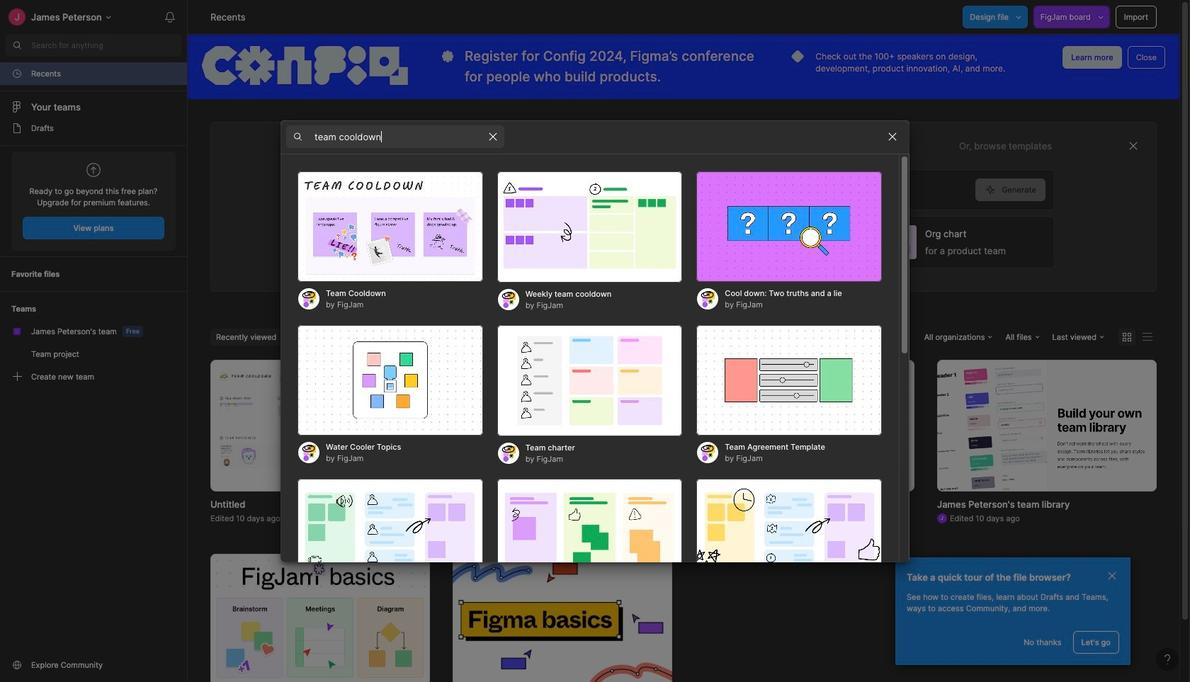 Task type: describe. For each thing, give the bounding box(es) containing it.
Search for anything text field
[[31, 40, 181, 51]]

community 16 image
[[11, 660, 23, 671]]

water cooler topics image
[[298, 325, 483, 436]]

team charter image
[[497, 325, 683, 436]]

weekly team cooldown image
[[497, 171, 683, 282]]

team weekly image
[[298, 479, 483, 590]]

Search templates text field
[[315, 128, 482, 145]]

team stand up image
[[497, 479, 683, 590]]

recent 16 image
[[11, 68, 23, 79]]

team meeting agenda image
[[697, 479, 882, 590]]

team cooldown image
[[298, 171, 483, 282]]



Task type: locate. For each thing, give the bounding box(es) containing it.
dialog
[[281, 120, 910, 683]]

cool down: two truths and a lie image
[[697, 171, 882, 282]]

file thumbnail image
[[938, 360, 1157, 492], [764, 367, 847, 484], [218, 369, 423, 483], [460, 369, 666, 483], [211, 554, 430, 683], [453, 554, 673, 683]]

search 32 image
[[6, 34, 28, 57]]

team agreement template image
[[697, 325, 882, 436]]

bell 32 image
[[159, 6, 181, 28]]

Ex: A weekly team meeting, starting with an ice breaker field
[[313, 170, 976, 209]]

page 16 image
[[11, 123, 23, 134]]



